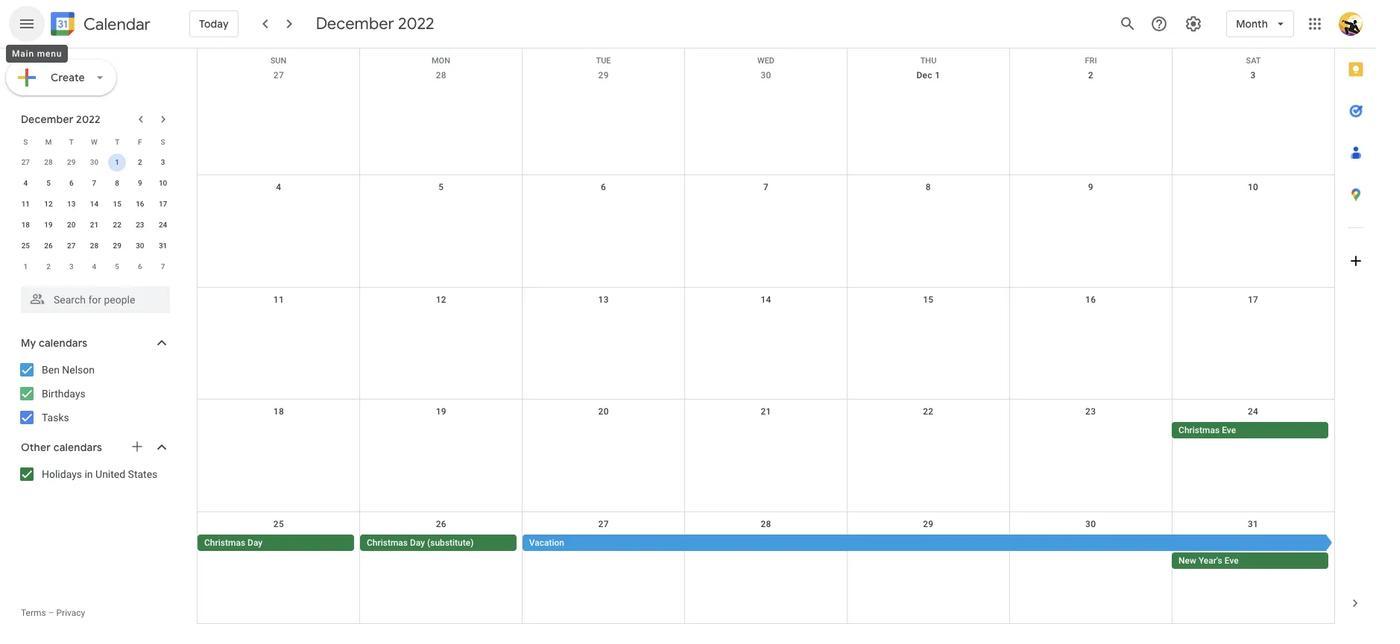 Task type: vqa. For each thing, say whether or not it's contained in the screenshot.
the left December 2022
yes



Task type: locate. For each thing, give the bounding box(es) containing it.
11
[[21, 200, 30, 208], [273, 294, 284, 305]]

11 element
[[17, 195, 35, 213]]

2022 up mon
[[398, 13, 434, 34]]

tab list
[[1335, 48, 1376, 582]]

10
[[159, 179, 167, 187], [1248, 182, 1259, 193]]

ben nelson
[[42, 364, 95, 376]]

1 horizontal spatial day
[[410, 537, 425, 548]]

2 t from the left
[[115, 138, 119, 146]]

privacy
[[56, 608, 85, 618]]

30
[[761, 70, 771, 81], [90, 158, 99, 166], [136, 242, 144, 250], [1086, 519, 1096, 529]]

11 inside december 2022 grid
[[21, 200, 30, 208]]

2 horizontal spatial 4
[[276, 182, 281, 193]]

2 day from the left
[[410, 537, 425, 548]]

2 vertical spatial 1
[[23, 262, 28, 271]]

1 horizontal spatial 2
[[138, 158, 142, 166]]

0 horizontal spatial 12
[[44, 200, 53, 208]]

terms – privacy
[[21, 608, 85, 618]]

11 inside grid
[[273, 294, 284, 305]]

0 horizontal spatial 15
[[113, 200, 121, 208]]

17 inside december 2022 grid
[[159, 200, 167, 208]]

1 down 25 element
[[23, 262, 28, 271]]

1 inside cell
[[115, 158, 119, 166]]

7 for sun
[[763, 182, 769, 193]]

31 inside december 2022 grid
[[159, 242, 167, 250]]

25 down '18' "element"
[[21, 242, 30, 250]]

0 horizontal spatial christmas
[[204, 537, 245, 548]]

4 for december 2022
[[23, 179, 28, 187]]

1 horizontal spatial 15
[[923, 294, 934, 305]]

7
[[92, 179, 96, 187], [763, 182, 769, 193], [161, 262, 165, 271]]

27
[[273, 70, 284, 81], [21, 158, 30, 166], [67, 242, 76, 250], [598, 519, 609, 529]]

0 horizontal spatial 3
[[69, 262, 74, 271]]

0 vertical spatial calendars
[[39, 336, 87, 350]]

21
[[90, 221, 99, 229], [761, 406, 771, 417]]

month button
[[1227, 6, 1294, 42]]

5
[[46, 179, 51, 187], [439, 182, 444, 193], [115, 262, 119, 271]]

1 vertical spatial 22
[[923, 406, 934, 417]]

6
[[69, 179, 74, 187], [601, 182, 606, 193], [138, 262, 142, 271]]

january 5 element
[[108, 258, 126, 276]]

20 element
[[62, 216, 80, 234]]

0 vertical spatial 26
[[44, 242, 53, 250]]

row group
[[14, 152, 174, 277]]

1 vertical spatial 12
[[436, 294, 447, 305]]

other
[[21, 441, 51, 454]]

wed
[[757, 56, 775, 66]]

1 horizontal spatial 19
[[436, 406, 447, 417]]

0 vertical spatial 25
[[21, 242, 30, 250]]

2 horizontal spatial 6
[[601, 182, 606, 193]]

10 inside row group
[[159, 179, 167, 187]]

1 horizontal spatial 6
[[138, 262, 142, 271]]

1 horizontal spatial 23
[[1086, 406, 1096, 417]]

1 vertical spatial 1
[[115, 158, 119, 166]]

christmas day
[[204, 537, 263, 548]]

0 horizontal spatial 8
[[115, 179, 119, 187]]

14 element
[[85, 195, 103, 213]]

christmas day button
[[198, 534, 354, 551]]

14
[[90, 200, 99, 208], [761, 294, 771, 305]]

3 down sat
[[1251, 70, 1256, 81]]

25 inside row group
[[21, 242, 30, 250]]

6 for sun
[[601, 182, 606, 193]]

december 2022
[[316, 13, 434, 34], [21, 113, 101, 126]]

8
[[115, 179, 119, 187], [926, 182, 931, 193]]

0 horizontal spatial 13
[[67, 200, 76, 208]]

2 horizontal spatial christmas
[[1179, 425, 1220, 436]]

24 up christmas eve button
[[1248, 406, 1259, 417]]

0 horizontal spatial 6
[[69, 179, 74, 187]]

row containing s
[[14, 131, 174, 152]]

25 up christmas day 'button'
[[273, 519, 284, 529]]

w
[[91, 138, 98, 146]]

main drawer image
[[18, 15, 36, 33]]

0 horizontal spatial 25
[[21, 242, 30, 250]]

0 vertical spatial 20
[[67, 221, 76, 229]]

5 for december 2022
[[46, 179, 51, 187]]

4 inside grid
[[276, 182, 281, 193]]

1 right "dec"
[[935, 70, 940, 81]]

0 vertical spatial 14
[[90, 200, 99, 208]]

s right f
[[161, 138, 165, 146]]

1 horizontal spatial 12
[[436, 294, 447, 305]]

1 vertical spatial 23
[[1086, 406, 1096, 417]]

0 vertical spatial 23
[[136, 221, 144, 229]]

10 for sun
[[1248, 182, 1259, 193]]

other calendars button
[[3, 435, 185, 459]]

0 vertical spatial 24
[[159, 221, 167, 229]]

29 left november 30 element
[[67, 158, 76, 166]]

9 inside december 2022 grid
[[138, 179, 142, 187]]

0 vertical spatial 19
[[44, 221, 53, 229]]

1 horizontal spatial 13
[[598, 294, 609, 305]]

s up november 27 element
[[23, 138, 28, 146]]

day for christmas day (substitute)
[[410, 537, 425, 548]]

23 inside row group
[[136, 221, 144, 229]]

17 inside grid
[[1248, 294, 1259, 305]]

0 vertical spatial 12
[[44, 200, 53, 208]]

2 horizontal spatial 1
[[935, 70, 940, 81]]

17 element
[[154, 195, 172, 213]]

1 horizontal spatial 10
[[1248, 182, 1259, 193]]

9
[[138, 179, 142, 187], [1088, 182, 1094, 193]]

tasks
[[42, 412, 69, 423]]

2
[[1088, 70, 1094, 81], [138, 158, 142, 166], [46, 262, 51, 271]]

13 inside row group
[[67, 200, 76, 208]]

0 horizontal spatial t
[[69, 138, 74, 146]]

28 inside 'element'
[[44, 158, 53, 166]]

1 vertical spatial 18
[[273, 406, 284, 417]]

0 horizontal spatial december 2022
[[21, 113, 101, 126]]

20
[[67, 221, 76, 229], [598, 406, 609, 417]]

eve
[[1222, 425, 1236, 436], [1225, 555, 1239, 566]]

1 vertical spatial 25
[[273, 519, 284, 529]]

other calendars
[[21, 441, 102, 454]]

1
[[935, 70, 940, 81], [115, 158, 119, 166], [23, 262, 28, 271]]

1 vertical spatial 20
[[598, 406, 609, 417]]

3 down 27 element
[[69, 262, 74, 271]]

t
[[69, 138, 74, 146], [115, 138, 119, 146]]

19
[[44, 221, 53, 229], [436, 406, 447, 417]]

t up 1 cell
[[115, 138, 119, 146]]

1 horizontal spatial 16
[[1086, 294, 1096, 305]]

0 vertical spatial eve
[[1222, 425, 1236, 436]]

1 s from the left
[[23, 138, 28, 146]]

26
[[44, 242, 53, 250], [436, 519, 447, 529]]

settings menu image
[[1185, 15, 1203, 33]]

0 horizontal spatial 10
[[159, 179, 167, 187]]

24 inside row group
[[159, 221, 167, 229]]

0 horizontal spatial 17
[[159, 200, 167, 208]]

christmas
[[1179, 425, 1220, 436], [204, 537, 245, 548], [367, 537, 408, 548]]

0 vertical spatial 17
[[159, 200, 167, 208]]

2 horizontal spatial 5
[[439, 182, 444, 193]]

23 element
[[131, 216, 149, 234]]

christmas eve button
[[1172, 422, 1329, 439]]

12 inside december 2022 grid
[[44, 200, 53, 208]]

23
[[136, 221, 144, 229], [1086, 406, 1096, 417]]

2 down fri
[[1088, 70, 1094, 81]]

1 cell
[[106, 152, 129, 173]]

day inside 'button'
[[248, 537, 263, 548]]

day inside button
[[410, 537, 425, 548]]

1 horizontal spatial 8
[[926, 182, 931, 193]]

row containing sun
[[198, 48, 1335, 66]]

16
[[136, 200, 144, 208], [1086, 294, 1096, 305]]

1 horizontal spatial 18
[[273, 406, 284, 417]]

10 inside grid
[[1248, 182, 1259, 193]]

1 horizontal spatial 21
[[761, 406, 771, 417]]

21 inside grid
[[761, 406, 771, 417]]

2 down 26 element
[[46, 262, 51, 271]]

0 horizontal spatial 16
[[136, 200, 144, 208]]

add other calendars image
[[130, 439, 145, 454]]

1 horizontal spatial 4
[[92, 262, 96, 271]]

grid containing 27
[[197, 48, 1335, 624]]

12
[[44, 200, 53, 208], [436, 294, 447, 305]]

18 inside grid
[[273, 406, 284, 417]]

None search field
[[0, 280, 185, 313]]

1 vertical spatial 2022
[[76, 113, 101, 126]]

0 horizontal spatial 9
[[138, 179, 142, 187]]

january 6 element
[[131, 258, 149, 276]]

21 inside 21 element
[[90, 221, 99, 229]]

17
[[159, 200, 167, 208], [1248, 294, 1259, 305]]

calendars
[[39, 336, 87, 350], [53, 441, 102, 454]]

5 for sun
[[439, 182, 444, 193]]

new year's eve
[[1179, 555, 1239, 566]]

calendars up in
[[53, 441, 102, 454]]

31
[[159, 242, 167, 250], [1248, 519, 1259, 529]]

day
[[248, 537, 263, 548], [410, 537, 425, 548]]

28 element
[[85, 237, 103, 255]]

0 horizontal spatial 31
[[159, 242, 167, 250]]

1 horizontal spatial t
[[115, 138, 119, 146]]

0 horizontal spatial 20
[[67, 221, 76, 229]]

26 inside grid
[[436, 519, 447, 529]]

2 vertical spatial 3
[[69, 262, 74, 271]]

christmas day (substitute) button
[[360, 534, 517, 551]]

2022 up 'w'
[[76, 113, 101, 126]]

4 for sun
[[276, 182, 281, 193]]

2022
[[398, 13, 434, 34], [76, 113, 101, 126]]

1 vertical spatial 17
[[1248, 294, 1259, 305]]

25 inside grid
[[273, 519, 284, 529]]

0 horizontal spatial 18
[[21, 221, 30, 229]]

3 up 10 element
[[161, 158, 165, 166]]

christmas for christmas eve
[[1179, 425, 1220, 436]]

t up november 29 element
[[69, 138, 74, 146]]

24
[[159, 221, 167, 229], [1248, 406, 1259, 417]]

calendar
[[84, 14, 151, 35]]

0 vertical spatial 2
[[1088, 70, 1094, 81]]

0 horizontal spatial 26
[[44, 242, 53, 250]]

1 horizontal spatial christmas
[[367, 537, 408, 548]]

0 horizontal spatial s
[[23, 138, 28, 146]]

1 horizontal spatial december
[[316, 13, 394, 34]]

nelson
[[62, 364, 95, 376]]

0 horizontal spatial 2
[[46, 262, 51, 271]]

1 vertical spatial 2
[[138, 158, 142, 166]]

0 horizontal spatial 23
[[136, 221, 144, 229]]

0 horizontal spatial 11
[[21, 200, 30, 208]]

2 horizontal spatial 2
[[1088, 70, 1094, 81]]

24 inside grid
[[1248, 406, 1259, 417]]

0 horizontal spatial 7
[[92, 179, 96, 187]]

6 inside "element"
[[138, 262, 142, 271]]

1 horizontal spatial 5
[[115, 262, 119, 271]]

1 t from the left
[[69, 138, 74, 146]]

vacation button
[[522, 534, 1335, 551]]

21 element
[[85, 216, 103, 234]]

november 28 element
[[40, 154, 57, 171]]

18
[[21, 221, 30, 229], [273, 406, 284, 417]]

0 vertical spatial 15
[[113, 200, 121, 208]]

mon
[[432, 56, 450, 66]]

1 horizontal spatial 17
[[1248, 294, 1259, 305]]

grid
[[197, 48, 1335, 624]]

26 up christmas day (substitute) button
[[436, 519, 447, 529]]

3 inside grid
[[1251, 70, 1256, 81]]

19 inside row group
[[44, 221, 53, 229]]

1 for "row" containing 1
[[23, 262, 28, 271]]

22 element
[[108, 216, 126, 234]]

today
[[199, 17, 229, 31]]

row
[[198, 48, 1335, 66], [198, 63, 1335, 176], [14, 131, 174, 152], [14, 152, 174, 173], [14, 173, 174, 194], [198, 176, 1335, 288], [14, 194, 174, 215], [14, 215, 174, 236], [14, 236, 174, 256], [14, 256, 174, 277], [198, 288, 1335, 400], [198, 400, 1335, 512], [198, 512, 1335, 624]]

24 down 17 element
[[159, 221, 167, 229]]

0 vertical spatial 3
[[1251, 70, 1256, 81]]

today button
[[189, 6, 238, 42]]

4 inside "row"
[[92, 262, 96, 271]]

7 inside grid
[[763, 182, 769, 193]]

6 inside grid
[[601, 182, 606, 193]]

1 horizontal spatial 22
[[923, 406, 934, 417]]

december
[[316, 13, 394, 34], [21, 113, 74, 126]]

1 horizontal spatial 26
[[436, 519, 447, 529]]

6 for december 2022
[[69, 179, 74, 187]]

15 inside grid
[[923, 294, 934, 305]]

15
[[113, 200, 121, 208], [923, 294, 934, 305]]

9 inside grid
[[1088, 182, 1094, 193]]

29 up the vacation button
[[923, 519, 934, 529]]

0 horizontal spatial 4
[[23, 179, 28, 187]]

1 horizontal spatial 7
[[161, 262, 165, 271]]

1 vertical spatial eve
[[1225, 555, 1239, 566]]

dec
[[917, 70, 933, 81]]

1 day from the left
[[248, 537, 263, 548]]

1 vertical spatial 11
[[273, 294, 284, 305]]

31 down 24 element
[[159, 242, 167, 250]]

calendars up ben nelson
[[39, 336, 87, 350]]

1 right november 30 element
[[115, 158, 119, 166]]

8 inside row group
[[115, 179, 119, 187]]

14 inside grid
[[761, 294, 771, 305]]

0 vertical spatial 13
[[67, 200, 76, 208]]

1 inside "row"
[[23, 262, 28, 271]]

s
[[23, 138, 28, 146], [161, 138, 165, 146]]

december 2022 grid
[[14, 131, 174, 277]]

1 vertical spatial 14
[[761, 294, 771, 305]]

1 vertical spatial 26
[[436, 519, 447, 529]]

8 inside grid
[[926, 182, 931, 193]]

31 up new year's eve button
[[1248, 519, 1259, 529]]

1 horizontal spatial 1
[[115, 158, 119, 166]]

29 element
[[108, 237, 126, 255]]

22
[[113, 221, 121, 229], [923, 406, 934, 417]]

christmas inside 'button'
[[204, 537, 245, 548]]

1 vertical spatial 3
[[161, 158, 165, 166]]

13
[[67, 200, 76, 208], [598, 294, 609, 305]]

4
[[23, 179, 28, 187], [276, 182, 281, 193], [92, 262, 96, 271]]

year's
[[1199, 555, 1223, 566]]

28
[[436, 70, 447, 81], [44, 158, 53, 166], [90, 242, 99, 250], [761, 519, 771, 529]]

0 vertical spatial december
[[316, 13, 394, 34]]

26 down 19 element
[[44, 242, 53, 250]]

29 down tue
[[598, 70, 609, 81]]

0 horizontal spatial 2022
[[76, 113, 101, 126]]

1 vertical spatial calendars
[[53, 441, 102, 454]]

7 inside january 7 element
[[161, 262, 165, 271]]

cell
[[198, 422, 360, 440], [522, 422, 685, 440], [847, 422, 1010, 440], [1010, 422, 1172, 440], [685, 534, 847, 570], [847, 534, 1010, 570], [1010, 534, 1172, 570]]

0 vertical spatial december 2022
[[316, 13, 434, 34]]

1 vertical spatial 15
[[923, 294, 934, 305]]

29
[[598, 70, 609, 81], [67, 158, 76, 166], [113, 242, 121, 250], [923, 519, 934, 529]]

create button
[[6, 60, 116, 95]]

0 vertical spatial 18
[[21, 221, 30, 229]]

terms
[[21, 608, 46, 618]]

0 horizontal spatial 5
[[46, 179, 51, 187]]

2 down f
[[138, 158, 142, 166]]

tue
[[596, 56, 611, 66]]

0 vertical spatial 16
[[136, 200, 144, 208]]

0 horizontal spatial 19
[[44, 221, 53, 229]]

1 vertical spatial 24
[[1248, 406, 1259, 417]]

support image
[[1151, 15, 1168, 33]]

1 vertical spatial 21
[[761, 406, 771, 417]]

main menu
[[12, 48, 62, 59]]

25
[[21, 242, 30, 250], [273, 519, 284, 529]]

14 inside december 2022 grid
[[90, 200, 99, 208]]

3
[[1251, 70, 1256, 81], [161, 158, 165, 166], [69, 262, 74, 271]]

9 for sun
[[1088, 182, 1094, 193]]



Task type: describe. For each thing, give the bounding box(es) containing it.
january 4 element
[[85, 258, 103, 276]]

26 element
[[40, 237, 57, 255]]

states
[[128, 468, 158, 480]]

18 element
[[17, 216, 35, 234]]

19 element
[[40, 216, 57, 234]]

create
[[51, 71, 85, 84]]

0 vertical spatial 2022
[[398, 13, 434, 34]]

1 horizontal spatial 3
[[161, 158, 165, 166]]

2 s from the left
[[161, 138, 165, 146]]

christmas day (substitute)
[[367, 537, 474, 548]]

terms link
[[21, 608, 46, 618]]

november 29 element
[[62, 154, 80, 171]]

month
[[1236, 17, 1268, 31]]

15 inside december 2022 grid
[[113, 200, 121, 208]]

0 horizontal spatial december
[[21, 113, 74, 126]]

25 element
[[17, 237, 35, 255]]

eve inside button
[[1222, 425, 1236, 436]]

sat
[[1246, 56, 1261, 66]]

19 inside grid
[[436, 406, 447, 417]]

birthdays
[[42, 388, 86, 400]]

–
[[48, 608, 54, 618]]

my
[[21, 336, 36, 350]]

0 horizontal spatial 22
[[113, 221, 121, 229]]

12 inside grid
[[436, 294, 447, 305]]

10 element
[[154, 174, 172, 192]]

10 for december 2022
[[159, 179, 167, 187]]

christmas for christmas day (substitute)
[[367, 537, 408, 548]]

20 inside 20 "element"
[[67, 221, 76, 229]]

new
[[1179, 555, 1197, 566]]

16 inside grid
[[1086, 294, 1096, 305]]

in
[[85, 468, 93, 480]]

fri
[[1085, 56, 1097, 66]]

8 for sun
[[926, 182, 931, 193]]

january 7 element
[[154, 258, 172, 276]]

2 inside the january 2 element
[[46, 262, 51, 271]]

january 3 element
[[62, 258, 80, 276]]

20 inside grid
[[598, 406, 609, 417]]

1 vertical spatial december 2022
[[21, 113, 101, 126]]

vacation
[[529, 537, 564, 548]]

row containing 1
[[14, 256, 174, 277]]

16 element
[[131, 195, 149, 213]]

18 inside "element"
[[21, 221, 30, 229]]

my calendars button
[[3, 331, 185, 355]]

united
[[95, 468, 125, 480]]

ben
[[42, 364, 60, 376]]

dec 1
[[917, 70, 940, 81]]

row group containing 27
[[14, 152, 174, 277]]

november 30 element
[[85, 154, 103, 171]]

holidays in united states
[[42, 468, 158, 480]]

26 inside december 2022 grid
[[44, 242, 53, 250]]

15 element
[[108, 195, 126, 213]]

7 for december 2022
[[92, 179, 96, 187]]

menu
[[37, 48, 62, 59]]

31 element
[[154, 237, 172, 255]]

thu
[[920, 56, 937, 66]]

main
[[12, 48, 34, 59]]

30 element
[[131, 237, 149, 255]]

29 down 22 element
[[113, 242, 121, 250]]

privacy link
[[56, 608, 85, 618]]

27 element
[[62, 237, 80, 255]]

24 element
[[154, 216, 172, 234]]

5 inside january 5 element
[[115, 262, 119, 271]]

f
[[138, 138, 142, 146]]

9 for december 2022
[[138, 179, 142, 187]]

1 for 1 cell
[[115, 158, 119, 166]]

sun
[[270, 56, 287, 66]]

3 inside "row"
[[69, 262, 74, 271]]

calendar element
[[48, 9, 151, 42]]

2 inside grid
[[1088, 70, 1094, 81]]

january 2 element
[[40, 258, 57, 276]]

holidays
[[42, 468, 82, 480]]

m
[[45, 138, 52, 146]]

16 inside row group
[[136, 200, 144, 208]]

my calendars
[[21, 336, 87, 350]]

1 horizontal spatial december 2022
[[316, 13, 434, 34]]

christmas for christmas day
[[204, 537, 245, 548]]

new year's eve button
[[1172, 552, 1329, 569]]

my calendars list
[[3, 358, 185, 429]]

calendars for other calendars
[[53, 441, 102, 454]]

(substitute)
[[427, 537, 474, 548]]

calendars for my calendars
[[39, 336, 87, 350]]

day for christmas day
[[248, 537, 263, 548]]

31 inside grid
[[1248, 519, 1259, 529]]

23 inside grid
[[1086, 406, 1096, 417]]

13 element
[[62, 195, 80, 213]]

12 element
[[40, 195, 57, 213]]

christmas eve
[[1179, 425, 1236, 436]]

13 inside grid
[[598, 294, 609, 305]]

8 for december 2022
[[115, 179, 119, 187]]

Search for people text field
[[30, 286, 161, 313]]

eve inside button
[[1225, 555, 1239, 566]]

1 inside grid
[[935, 70, 940, 81]]

calendar heading
[[81, 14, 151, 35]]

november 27 element
[[17, 154, 35, 171]]

january 1 element
[[17, 258, 35, 276]]



